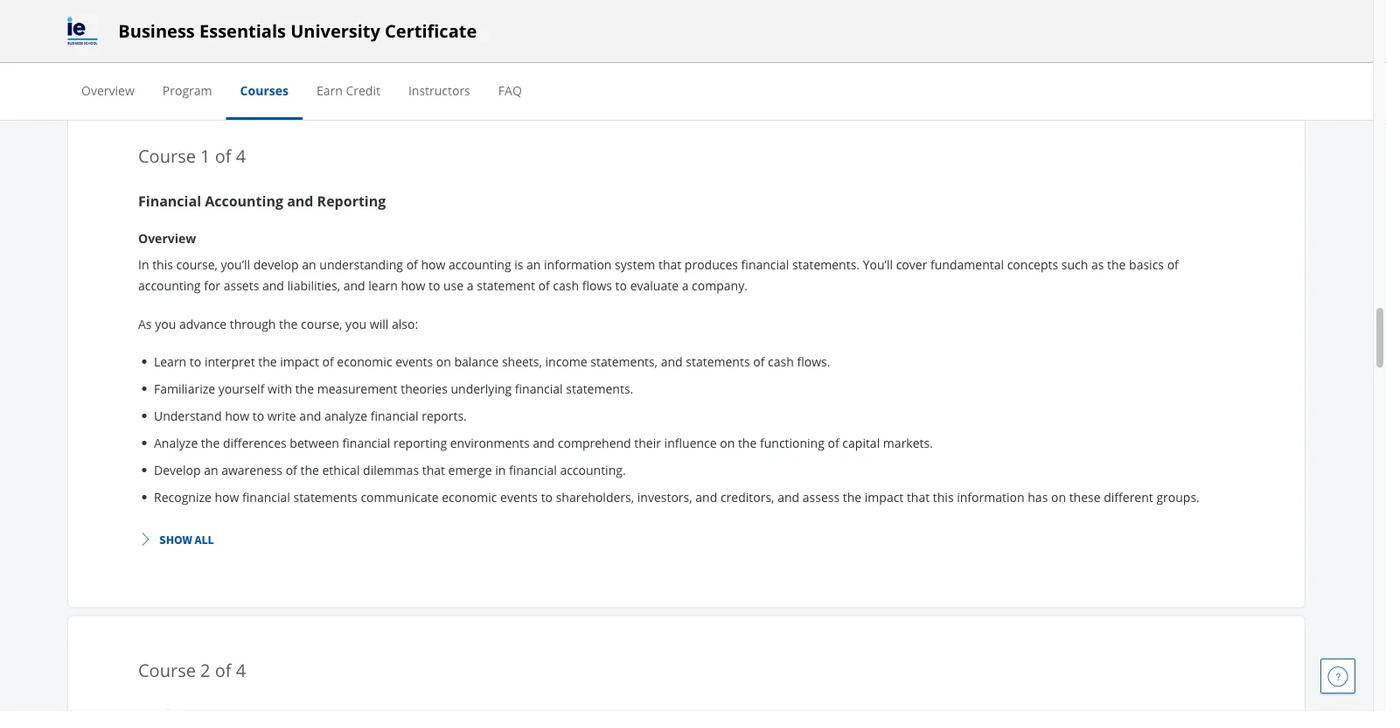Task type: vqa. For each thing, say whether or not it's contained in the screenshot.
differences
yes



Task type: describe. For each thing, give the bounding box(es) containing it.
certificate
[[385, 19, 477, 43]]

statements. inside familiarize yourself with the measurement theories underlying financial statements. list item
[[566, 380, 634, 397]]

statement
[[477, 278, 535, 294]]

credit
[[346, 82, 380, 98]]

and down develop
[[262, 278, 284, 294]]

for
[[204, 278, 220, 294]]

statements,
[[591, 353, 658, 370]]

instructors link
[[408, 82, 470, 98]]

financial inside list item
[[509, 462, 557, 478]]

financial
[[138, 191, 201, 210]]

how up the use
[[421, 257, 446, 273]]

reports.
[[422, 407, 467, 424]]

and inside list item
[[533, 435, 555, 451]]

understand how to write and analyze financial reports. list item
[[154, 407, 1204, 425]]

1 vertical spatial accounting
[[138, 278, 201, 294]]

and up familiarize yourself with the measurement theories underlying financial statements. list item
[[661, 353, 683, 370]]

environments
[[450, 435, 530, 451]]

understand how to write and analyze financial reports.
[[154, 407, 467, 424]]

all
[[195, 532, 214, 547]]

cover
[[896, 257, 928, 273]]

accounting.
[[560, 462, 626, 478]]

course 1 of 4
[[138, 144, 246, 168]]

these
[[1069, 489, 1101, 505]]

course 2 of 4
[[138, 658, 246, 682]]

learn
[[369, 278, 398, 294]]

of right the 1
[[215, 144, 231, 168]]

events inside recognize how financial statements communicate economic events to shareholders, investors, and creditors, and assess the impact that this information has on these different groups. list item
[[500, 489, 538, 505]]

financial inside list item
[[343, 435, 390, 451]]

familiarize yourself with the measurement theories underlying financial statements. list item
[[154, 379, 1204, 398]]

the inside in this course, you'll develop an understanding of how accounting is an information system that produces financial statements. you'll cover fundamental concepts such as the basics of accounting for assets and liabilities, and learn how to use a statement of cash flows to evaluate a company.
[[1107, 257, 1126, 273]]

learn to interpret the impact of economic events on balance sheets, income statements, and statements of cash flows.
[[154, 353, 830, 370]]

assets
[[224, 278, 259, 294]]

0 vertical spatial economic
[[337, 353, 392, 370]]

the up with
[[258, 353, 277, 370]]

between
[[290, 435, 339, 451]]

recognize how financial statements communicate economic events to shareholders, investors, and creditors, and assess the impact that this information has on these different groups.
[[154, 489, 1200, 505]]

reporting
[[317, 191, 386, 210]]

flows
[[582, 278, 612, 294]]

1 horizontal spatial an
[[302, 257, 316, 273]]

ie business school image
[[67, 17, 97, 45]]

liabilities,
[[287, 278, 340, 294]]

2 a from the left
[[682, 278, 689, 294]]

1
[[200, 144, 210, 168]]

earn credit link
[[317, 82, 380, 98]]

flows.
[[797, 353, 830, 370]]

on inside recognize how financial statements communicate economic events to shareholders, investors, and creditors, and assess the impact that this information has on these different groups. list item
[[1051, 489, 1066, 505]]

cash inside in this course, you'll develop an understanding of how accounting is an information system that produces financial statements. you'll cover fundamental concepts such as the basics of accounting for assets and liabilities, and learn how to use a statement of cash flows to evaluate a company.
[[553, 278, 579, 294]]

accounting
[[205, 191, 283, 210]]

different
[[1104, 489, 1154, 505]]

this inside recognize how financial statements communicate economic events to shareholders, investors, and creditors, and assess the impact that this information has on these different groups. list item
[[933, 489, 954, 505]]

dilemmas
[[363, 462, 419, 478]]

to right flows on the left top of the page
[[615, 278, 627, 294]]

produces
[[685, 257, 738, 273]]

to left write
[[253, 407, 264, 424]]

0 vertical spatial accounting
[[449, 257, 511, 273]]

recognize how financial statements communicate economic events to shareholders, investors, and creditors, and assess the impact that this information has on these different groups. list item
[[154, 488, 1204, 506]]

learn to interpret the impact of economic events on balance sheets, income statements, and statements of cash flows. list item
[[154, 352, 1204, 371]]

show all button
[[131, 524, 221, 555]]

and left assess on the bottom of page
[[778, 489, 800, 505]]

on inside 'learn to interpret the impact of economic events on balance sheets, income statements, and statements of cash flows.' list item
[[436, 353, 451, 370]]

and down develop an awareness of the ethical dilemmas that emerge in financial accounting. list item
[[696, 489, 718, 505]]

that inside recognize how financial statements communicate economic events to shareholders, investors, and creditors, and assess the impact that this information has on these different groups. list item
[[907, 489, 930, 505]]

of right understanding
[[406, 257, 418, 273]]

information inside in this course, you'll develop an understanding of how accounting is an information system that produces financial statements. you'll cover fundamental concepts such as the basics of accounting for assets and liabilities, and learn how to use a statement of cash flows to evaluate a company.
[[544, 257, 612, 273]]

0 vertical spatial statements
[[686, 353, 750, 370]]

2 you from the left
[[346, 316, 367, 333]]

their
[[634, 435, 661, 451]]

system
[[615, 257, 655, 273]]

familiarize
[[154, 380, 215, 397]]

and down understanding
[[343, 278, 365, 294]]

in
[[138, 257, 149, 273]]

influence
[[664, 435, 717, 451]]

company.
[[692, 278, 748, 294]]

markets.
[[883, 435, 933, 451]]

assess
[[803, 489, 840, 505]]

list containing learn to interpret the impact of economic events on balance sheets, income statements, and statements of cash flows.
[[145, 352, 1204, 506]]

to left the use
[[429, 278, 440, 294]]

course for course 1 of 4
[[138, 144, 196, 168]]

the right assess on the bottom of page
[[843, 489, 862, 505]]

program link
[[163, 82, 212, 98]]

learn
[[154, 353, 187, 370]]

as
[[1092, 257, 1104, 273]]

cash inside list item
[[768, 353, 794, 370]]

as you advance through the course, you will also:
[[138, 316, 418, 333]]

has
[[1028, 489, 1048, 505]]

of inside analyze the differences between financial reporting environments and comprehend their influence on the functioning of capital markets. list item
[[828, 435, 839, 451]]

of up measurement
[[322, 353, 334, 370]]

2
[[200, 658, 210, 682]]

develop an awareness of the ethical dilemmas that emerge in financial accounting. list item
[[154, 461, 1204, 479]]

reporting
[[394, 435, 447, 451]]

of right statement
[[538, 278, 550, 294]]

balance
[[454, 353, 499, 370]]

theories
[[401, 380, 448, 397]]

as
[[138, 316, 152, 333]]

through
[[230, 316, 276, 333]]

is
[[514, 257, 523, 273]]

the right with
[[295, 380, 314, 397]]

fundamental
[[931, 257, 1004, 273]]

how right learn
[[401, 278, 425, 294]]

capital
[[843, 435, 880, 451]]

in this course, you'll develop an understanding of how accounting is an information system that produces financial statements. you'll cover fundamental concepts such as the basics of accounting for assets and liabilities, and learn how to use a statement of cash flows to evaluate a company.
[[138, 257, 1179, 294]]

understand
[[154, 407, 222, 424]]

understanding
[[320, 257, 403, 273]]

communicate
[[361, 489, 439, 505]]

develop an awareness of the ethical dilemmas that emerge in financial accounting.
[[154, 462, 626, 478]]

shareholders,
[[556, 489, 634, 505]]

analyze
[[324, 407, 367, 424]]

develop
[[154, 462, 201, 478]]

statements. inside in this course, you'll develop an understanding of how accounting is an information system that produces financial statements. you'll cover fundamental concepts such as the basics of accounting for assets and liabilities, and learn how to use a statement of cash flows to evaluate a company.
[[793, 257, 860, 273]]

awareness
[[221, 462, 283, 478]]

show all
[[159, 532, 214, 547]]

will
[[370, 316, 389, 333]]

business
[[118, 19, 195, 43]]



Task type: locate. For each thing, give the bounding box(es) containing it.
familiarize yourself with the measurement theories underlying financial statements.
[[154, 380, 634, 397]]

emerge
[[448, 462, 492, 478]]

0 horizontal spatial events
[[396, 353, 433, 370]]

an right is at the left of page
[[527, 257, 541, 273]]

0 vertical spatial on
[[436, 353, 451, 370]]

1 vertical spatial cash
[[768, 353, 794, 370]]

this inside in this course, you'll develop an understanding of how accounting is an information system that produces financial statements. you'll cover fundamental concepts such as the basics of accounting for assets and liabilities, and learn how to use a statement of cash flows to evaluate a company.
[[152, 257, 173, 273]]

1 vertical spatial overview
[[138, 230, 196, 247]]

the left functioning
[[738, 435, 757, 451]]

0 horizontal spatial statements
[[293, 489, 358, 505]]

on right has
[[1051, 489, 1066, 505]]

advance
[[179, 316, 227, 333]]

of left capital
[[828, 435, 839, 451]]

1 vertical spatial this
[[933, 489, 954, 505]]

course left the 1
[[138, 144, 196, 168]]

1 horizontal spatial statements.
[[793, 257, 860, 273]]

on right influence at the bottom of the page
[[720, 435, 735, 451]]

information left has
[[957, 489, 1025, 505]]

faq
[[498, 82, 522, 98]]

0 vertical spatial statements.
[[793, 257, 860, 273]]

0 horizontal spatial information
[[544, 257, 612, 273]]

the right 'analyze'
[[201, 435, 220, 451]]

4 for course 1 of 4
[[236, 144, 246, 168]]

an right develop
[[204, 462, 218, 478]]

earn credit
[[317, 82, 380, 98]]

1 4 from the top
[[236, 144, 246, 168]]

basics
[[1129, 257, 1164, 273]]

overview down 'ie business school' icon
[[81, 82, 135, 98]]

4 for course 2 of 4
[[236, 658, 246, 682]]

you left "will"
[[346, 316, 367, 333]]

4 right 2
[[236, 658, 246, 682]]

0 horizontal spatial impact
[[280, 353, 319, 370]]

financial down the 'sheets,'
[[515, 380, 563, 397]]

overview
[[81, 82, 135, 98], [138, 230, 196, 247]]

on
[[436, 353, 451, 370], [720, 435, 735, 451], [1051, 489, 1066, 505]]

1 you from the left
[[155, 316, 176, 333]]

information
[[544, 257, 612, 273], [957, 489, 1025, 505]]

of right 2
[[215, 658, 231, 682]]

2 course from the top
[[138, 658, 196, 682]]

courses
[[240, 82, 289, 98]]

and up 'between' on the bottom of the page
[[299, 407, 321, 424]]

1 horizontal spatial you
[[346, 316, 367, 333]]

an up liabilities,
[[302, 257, 316, 273]]

1 horizontal spatial a
[[682, 278, 689, 294]]

cash left flows.
[[768, 353, 794, 370]]

an
[[302, 257, 316, 273], [527, 257, 541, 273], [204, 462, 218, 478]]

the inside list item
[[300, 462, 319, 478]]

1 vertical spatial on
[[720, 435, 735, 451]]

0 vertical spatial information
[[544, 257, 612, 273]]

of right basics
[[1167, 257, 1179, 273]]

of left flows.
[[753, 353, 765, 370]]

4
[[236, 144, 246, 168], [236, 658, 246, 682]]

1 vertical spatial economic
[[442, 489, 497, 505]]

cash
[[553, 278, 579, 294], [768, 353, 794, 370]]

0 horizontal spatial economic
[[337, 353, 392, 370]]

investors,
[[637, 489, 693, 505]]

0 vertical spatial overview
[[81, 82, 135, 98]]

with
[[268, 380, 292, 397]]

a
[[467, 278, 474, 294], [682, 278, 689, 294]]

comprehend
[[558, 435, 631, 451]]

on inside analyze the differences between financial reporting environments and comprehend their influence on the functioning of capital markets. list item
[[720, 435, 735, 451]]

1 vertical spatial course
[[138, 658, 196, 682]]

events inside 'learn to interpret the impact of economic events on balance sheets, income statements, and statements of cash flows.' list item
[[396, 353, 433, 370]]

financial down analyze the differences between financial reporting environments and comprehend their influence on the functioning of capital markets.
[[509, 462, 557, 478]]

information inside recognize how financial statements communicate economic events to shareholders, investors, and creditors, and assess the impact that this information has on these different groups. list item
[[957, 489, 1025, 505]]

income
[[545, 353, 588, 370]]

economic down emerge
[[442, 489, 497, 505]]

to
[[429, 278, 440, 294], [615, 278, 627, 294], [190, 353, 201, 370], [253, 407, 264, 424], [541, 489, 553, 505]]

program
[[163, 82, 212, 98]]

0 horizontal spatial overview
[[81, 82, 135, 98]]

earn
[[317, 82, 343, 98]]

write
[[267, 407, 296, 424]]

financial up company.
[[741, 257, 789, 273]]

1 course from the top
[[138, 144, 196, 168]]

underlying
[[451, 380, 512, 397]]

sheets,
[[502, 353, 542, 370]]

a right the use
[[467, 278, 474, 294]]

yourself
[[218, 380, 264, 397]]

0 vertical spatial cash
[[553, 278, 579, 294]]

0 horizontal spatial statements.
[[566, 380, 634, 397]]

events up theories
[[396, 353, 433, 370]]

and
[[287, 191, 314, 210], [262, 278, 284, 294], [343, 278, 365, 294], [661, 353, 683, 370], [299, 407, 321, 424], [533, 435, 555, 451], [696, 489, 718, 505], [778, 489, 800, 505]]

financial
[[741, 257, 789, 273], [515, 380, 563, 397], [371, 407, 419, 424], [343, 435, 390, 451], [509, 462, 557, 478], [242, 489, 290, 505]]

0 horizontal spatial that
[[422, 462, 445, 478]]

1 vertical spatial 4
[[236, 658, 246, 682]]

to right learn
[[190, 353, 201, 370]]

2 4 from the top
[[236, 658, 246, 682]]

also:
[[392, 316, 418, 333]]

statements.
[[793, 257, 860, 273], [566, 380, 634, 397]]

the down 'between' on the bottom of the page
[[300, 462, 319, 478]]

this down markets.
[[933, 489, 954, 505]]

impact up with
[[280, 353, 319, 370]]

overview inside certificate menu element
[[81, 82, 135, 98]]

0 horizontal spatial an
[[204, 462, 218, 478]]

1 vertical spatial statements
[[293, 489, 358, 505]]

cash left flows on the left top of the page
[[553, 278, 579, 294]]

overview up in at the left top of page
[[138, 230, 196, 247]]

0 vertical spatial course
[[138, 144, 196, 168]]

essentials
[[199, 19, 286, 43]]

concepts
[[1007, 257, 1059, 273]]

you
[[155, 316, 176, 333], [346, 316, 367, 333]]

course, down liabilities,
[[301, 316, 342, 333]]

course, up the for
[[176, 257, 218, 273]]

ethical
[[322, 462, 360, 478]]

that
[[659, 257, 682, 273], [422, 462, 445, 478], [907, 489, 930, 505]]

how down yourself
[[225, 407, 249, 424]]

1 horizontal spatial statements
[[686, 353, 750, 370]]

the
[[1107, 257, 1126, 273], [279, 316, 298, 333], [258, 353, 277, 370], [295, 380, 314, 397], [201, 435, 220, 451], [738, 435, 757, 451], [300, 462, 319, 478], [843, 489, 862, 505]]

1 horizontal spatial information
[[957, 489, 1025, 505]]

0 vertical spatial impact
[[280, 353, 319, 370]]

1 horizontal spatial this
[[933, 489, 954, 505]]

list
[[145, 352, 1204, 506]]

1 horizontal spatial course,
[[301, 316, 342, 333]]

a right evaluate
[[682, 278, 689, 294]]

analyze the differences between financial reporting environments and comprehend their influence on the functioning of capital markets. list item
[[154, 434, 1204, 452]]

2 horizontal spatial that
[[907, 489, 930, 505]]

0 vertical spatial this
[[152, 257, 173, 273]]

1 vertical spatial that
[[422, 462, 445, 478]]

0 horizontal spatial you
[[155, 316, 176, 333]]

courses link
[[240, 82, 289, 98]]

that inside develop an awareness of the ethical dilemmas that emerge in financial accounting. list item
[[422, 462, 445, 478]]

statements. down statements,
[[566, 380, 634, 397]]

1 horizontal spatial that
[[659, 257, 682, 273]]

1 horizontal spatial overview
[[138, 230, 196, 247]]

events
[[396, 353, 433, 370], [500, 489, 538, 505]]

1 horizontal spatial economic
[[442, 489, 497, 505]]

on left the balance
[[436, 353, 451, 370]]

analyze the differences between financial reporting environments and comprehend their influence on the functioning of capital markets.
[[154, 435, 933, 451]]

1 vertical spatial events
[[500, 489, 538, 505]]

course,
[[176, 257, 218, 273], [301, 316, 342, 333]]

course left 2
[[138, 658, 196, 682]]

interpret
[[205, 353, 255, 370]]

in
[[495, 462, 506, 478]]

an inside list item
[[204, 462, 218, 478]]

differences
[[223, 435, 287, 451]]

statements up familiarize yourself with the measurement theories underlying financial statements. list item
[[686, 353, 750, 370]]

evaluate
[[630, 278, 679, 294]]

0 horizontal spatial this
[[152, 257, 173, 273]]

impact down capital
[[865, 489, 904, 505]]

you'll
[[221, 257, 250, 273]]

that down reporting
[[422, 462, 445, 478]]

0 horizontal spatial on
[[436, 353, 451, 370]]

such
[[1062, 257, 1088, 273]]

0 horizontal spatial course,
[[176, 257, 218, 273]]

1 vertical spatial information
[[957, 489, 1025, 505]]

course for course 2 of 4
[[138, 658, 196, 682]]

groups.
[[1157, 489, 1200, 505]]

you'll
[[863, 257, 893, 273]]

accounting up statement
[[449, 257, 511, 273]]

1 horizontal spatial impact
[[865, 489, 904, 505]]

develop
[[253, 257, 299, 273]]

certificate menu element
[[67, 63, 1306, 120]]

analyze
[[154, 435, 198, 451]]

2 horizontal spatial on
[[1051, 489, 1066, 505]]

financial accounting and reporting
[[138, 191, 386, 210]]

that inside in this course, you'll develop an understanding of how accounting is an information system that produces financial statements. you'll cover fundamental concepts such as the basics of accounting for assets and liabilities, and learn how to use a statement of cash flows to evaluate a company.
[[659, 257, 682, 273]]

how down awareness
[[215, 489, 239, 505]]

1 vertical spatial course,
[[301, 316, 342, 333]]

economic up measurement
[[337, 353, 392, 370]]

this right in at the left top of page
[[152, 257, 173, 273]]

1 horizontal spatial on
[[720, 435, 735, 451]]

0 horizontal spatial cash
[[553, 278, 579, 294]]

of down 'between' on the bottom of the page
[[286, 462, 297, 478]]

financial inside in this course, you'll develop an understanding of how accounting is an information system that produces financial statements. you'll cover fundamental concepts such as the basics of accounting for assets and liabilities, and learn how to use a statement of cash flows to evaluate a company.
[[741, 257, 789, 273]]

statements down ethical
[[293, 489, 358, 505]]

recognize
[[154, 489, 212, 505]]

accounting
[[449, 257, 511, 273], [138, 278, 201, 294]]

0 vertical spatial course,
[[176, 257, 218, 273]]

1 horizontal spatial accounting
[[449, 257, 511, 273]]

university
[[291, 19, 380, 43]]

statements. left you'll
[[793, 257, 860, 273]]

2 horizontal spatial an
[[527, 257, 541, 273]]

1 vertical spatial impact
[[865, 489, 904, 505]]

0 vertical spatial 4
[[236, 144, 246, 168]]

the right the through at the left of the page
[[279, 316, 298, 333]]

course, inside in this course, you'll develop an understanding of how accounting is an information system that produces financial statements. you'll cover fundamental concepts such as the basics of accounting for assets and liabilities, and learn how to use a statement of cash flows to evaluate a company.
[[176, 257, 218, 273]]

functioning
[[760, 435, 825, 451]]

accounting down in at the left top of page
[[138, 278, 201, 294]]

4 right the 1
[[236, 144, 246, 168]]

and left comprehend
[[533, 435, 555, 451]]

how
[[421, 257, 446, 273], [401, 278, 425, 294], [225, 407, 249, 424], [215, 489, 239, 505]]

and left reporting
[[287, 191, 314, 210]]

statements
[[686, 353, 750, 370], [293, 489, 358, 505]]

measurement
[[317, 380, 398, 397]]

1 horizontal spatial events
[[500, 489, 538, 505]]

you right as
[[155, 316, 176, 333]]

use
[[443, 278, 464, 294]]

2 vertical spatial that
[[907, 489, 930, 505]]

financial down familiarize yourself with the measurement theories underlying financial statements.
[[371, 407, 419, 424]]

1 horizontal spatial cash
[[768, 353, 794, 370]]

0 vertical spatial events
[[396, 353, 433, 370]]

1 vertical spatial statements.
[[566, 380, 634, 397]]

of inside develop an awareness of the ethical dilemmas that emerge in financial accounting. list item
[[286, 462, 297, 478]]

0 vertical spatial that
[[659, 257, 682, 273]]

1 a from the left
[[467, 278, 474, 294]]

information up flows on the left top of the page
[[544, 257, 612, 273]]

financial down awareness
[[242, 489, 290, 505]]

overview link
[[81, 82, 135, 98]]

0 horizontal spatial accounting
[[138, 278, 201, 294]]

that down markets.
[[907, 489, 930, 505]]

economic
[[337, 353, 392, 370], [442, 489, 497, 505]]

show
[[159, 532, 192, 547]]

0 horizontal spatial a
[[467, 278, 474, 294]]

business essentials university certificate
[[118, 19, 477, 43]]

events down in
[[500, 489, 538, 505]]

that up evaluate
[[659, 257, 682, 273]]

the right as
[[1107, 257, 1126, 273]]

to left shareholders,
[[541, 489, 553, 505]]

2 vertical spatial on
[[1051, 489, 1066, 505]]

financial down analyze
[[343, 435, 390, 451]]

help center image
[[1328, 666, 1349, 687]]



